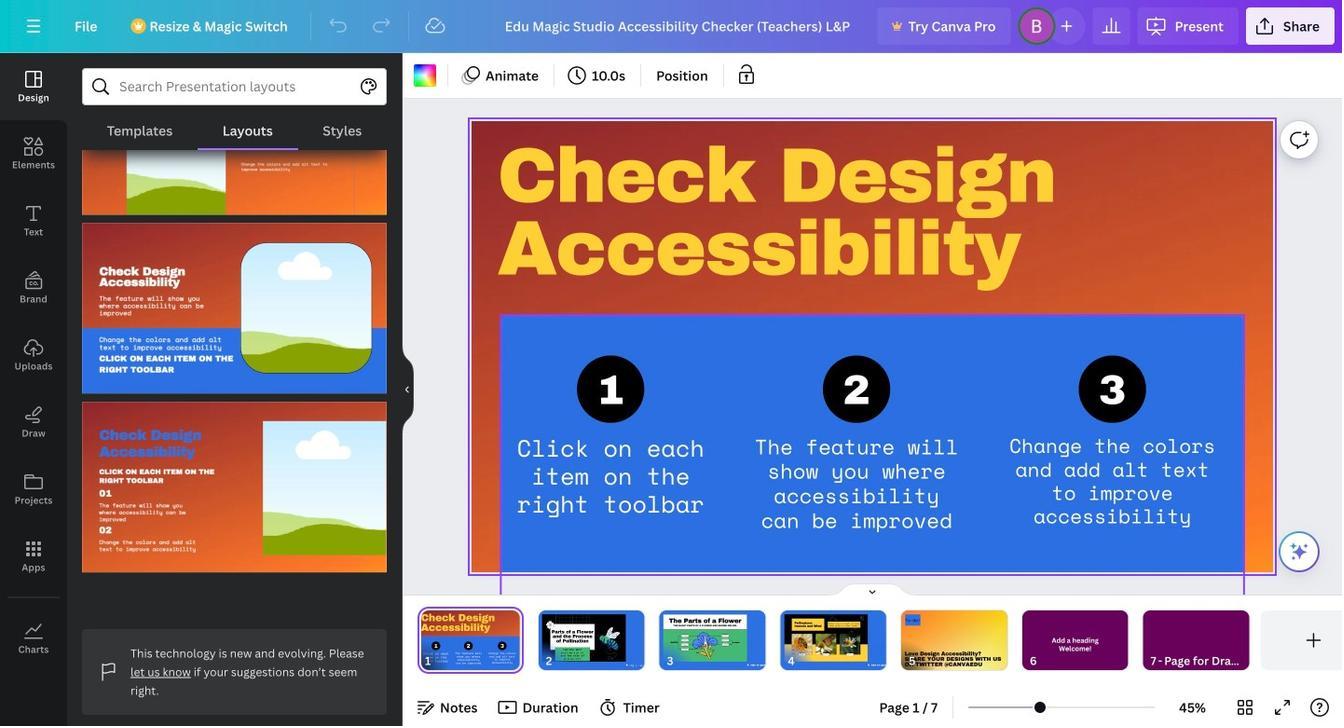 Task type: describe. For each thing, give the bounding box(es) containing it.
Search Presentation layouts search field
[[119, 69, 350, 104]]

hide image
[[402, 345, 414, 435]]

page 1 image
[[418, 611, 524, 670]]

Page title text field
[[439, 652, 447, 670]]

side panel tab list
[[0, 53, 67, 672]]



Task type: locate. For each thing, give the bounding box(es) containing it.
Zoom button
[[1163, 693, 1223, 723]]

main menu bar
[[0, 0, 1343, 53]]

canva assistant image
[[1289, 541, 1311, 563]]

hide pages image
[[828, 583, 918, 598]]

Design title text field
[[490, 7, 871, 45]]

no colour image
[[414, 64, 436, 87]]



Task type: vqa. For each thing, say whether or not it's contained in the screenshot.
Hide pages image at the right bottom
yes



